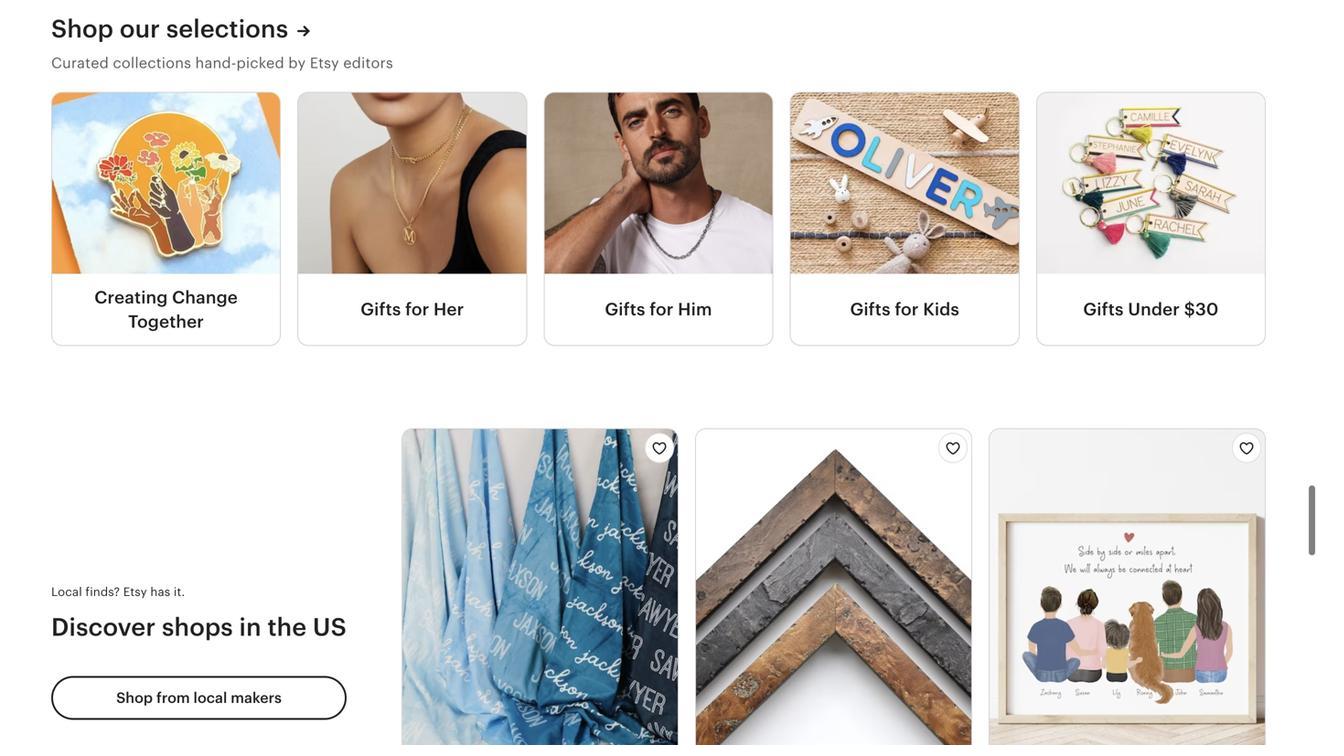 Task type: describe. For each thing, give the bounding box(es) containing it.
for for him
[[650, 300, 674, 319]]

0 vertical spatial etsy
[[310, 55, 339, 71]]

us
[[313, 613, 347, 642]]

1 vertical spatial etsy
[[123, 585, 147, 599]]

for for her
[[405, 300, 429, 319]]

gifts for her
[[361, 300, 464, 319]]

under
[[1128, 300, 1180, 319]]

shop from local makers
[[116, 690, 282, 707]]

gifts for kids
[[850, 300, 959, 319]]

our
[[120, 15, 160, 43]]

creating change together image
[[52, 93, 280, 274]]

gifts for him link
[[545, 274, 773, 345]]

shops
[[162, 613, 233, 642]]

gifts for him image
[[545, 93, 773, 274]]

creating
[[94, 287, 168, 307]]

gifts for her link
[[298, 274, 526, 345]]

picked
[[236, 55, 284, 71]]

gifts for gifts for kids
[[850, 300, 891, 319]]

local
[[193, 690, 227, 707]]

gifts for gifts under $30
[[1083, 300, 1124, 319]]

it.
[[174, 585, 185, 599]]

curated
[[51, 55, 109, 71]]

the
[[267, 613, 307, 642]]

creating change together link
[[52, 274, 280, 345]]

for for kids
[[895, 300, 919, 319]]

gifts for her image
[[298, 93, 526, 274]]

gifts under $30 link
[[1037, 274, 1265, 345]]



Task type: vqa. For each thing, say whether or not it's contained in the screenshot.
Section within the Official messages that Etsy sends will show up in the "From Etsy" section. If you get a message that's not in this section from someone claiming to be Etsy, make sure to look for an authentic Etsy badge or "Etsy Staff" label before responding.
no



Task type: locate. For each thing, give the bounding box(es) containing it.
editors
[[343, 55, 393, 71]]

3 gifts from the left
[[850, 300, 891, 319]]

her
[[434, 300, 464, 319]]

him
[[678, 300, 712, 319]]

shop our selections
[[51, 15, 288, 43]]

2 for from the left
[[650, 300, 674, 319]]

$30
[[1184, 300, 1219, 319]]

shop our selections link
[[51, 13, 310, 45]]

gifts under $30 image
[[1037, 93, 1265, 274]]

4 gifts from the left
[[1083, 300, 1124, 319]]

1 gifts from the left
[[361, 300, 401, 319]]

for left "him"
[[650, 300, 674, 319]]

has
[[150, 585, 170, 599]]

finds?
[[85, 585, 120, 599]]

gifts for kids link
[[791, 274, 1019, 345]]

shop for shop our selections
[[51, 15, 114, 43]]

collections
[[113, 55, 191, 71]]

gifts inside 'link'
[[850, 300, 891, 319]]

local finds? etsy has it.
[[51, 585, 185, 599]]

gifts for kids image
[[791, 93, 1019, 274]]

1 horizontal spatial etsy
[[310, 55, 339, 71]]

discover shops in the us
[[51, 613, 347, 642]]

gifts inside "link"
[[361, 300, 401, 319]]

curated collections hand-picked by etsy editors
[[51, 55, 393, 71]]

gifts left her
[[361, 300, 401, 319]]

discover
[[51, 613, 156, 642]]

gifts left "him"
[[605, 300, 645, 319]]

kids
[[923, 300, 959, 319]]

gifts for gifts for him
[[605, 300, 645, 319]]

for inside 'link'
[[895, 300, 919, 319]]

shop
[[51, 15, 114, 43], [116, 690, 153, 707]]

gifts for gifts for her
[[361, 300, 401, 319]]

shop for shop from local makers
[[116, 690, 153, 707]]

change
[[172, 287, 238, 307]]

0 horizontal spatial for
[[405, 300, 429, 319]]

gifts
[[361, 300, 401, 319], [605, 300, 645, 319], [850, 300, 891, 319], [1083, 300, 1124, 319]]

gifts for him
[[605, 300, 712, 319]]

for left her
[[405, 300, 429, 319]]

0 horizontal spatial shop
[[51, 15, 114, 43]]

by
[[288, 55, 306, 71]]

for left kids
[[895, 300, 919, 319]]

1 for from the left
[[405, 300, 429, 319]]

gifts under $30
[[1083, 300, 1219, 319]]

from
[[156, 690, 190, 707]]

shop inside 'link'
[[116, 690, 153, 707]]

3 for from the left
[[895, 300, 919, 319]]

etsy right by
[[310, 55, 339, 71]]

shop left from
[[116, 690, 153, 707]]

2 horizontal spatial for
[[895, 300, 919, 319]]

in
[[239, 613, 261, 642]]

for
[[405, 300, 429, 319], [650, 300, 674, 319], [895, 300, 919, 319]]

1 horizontal spatial shop
[[116, 690, 153, 707]]

shop up "curated"
[[51, 15, 114, 43]]

shop from local makers link
[[51, 676, 347, 720]]

creating change together
[[94, 287, 238, 331]]

1 vertical spatial shop
[[116, 690, 153, 707]]

1 horizontal spatial for
[[650, 300, 674, 319]]

etsy
[[310, 55, 339, 71], [123, 585, 147, 599]]

0 vertical spatial shop
[[51, 15, 114, 43]]

gifts left under
[[1083, 300, 1124, 319]]

hand-
[[195, 55, 236, 71]]

for inside "link"
[[405, 300, 429, 319]]

etsy left the has
[[123, 585, 147, 599]]

makers
[[231, 690, 282, 707]]

2 gifts from the left
[[605, 300, 645, 319]]

selections
[[166, 15, 288, 43]]

0 horizontal spatial etsy
[[123, 585, 147, 599]]

gifts left kids
[[850, 300, 891, 319]]

local
[[51, 585, 82, 599]]

together
[[128, 312, 204, 331]]



